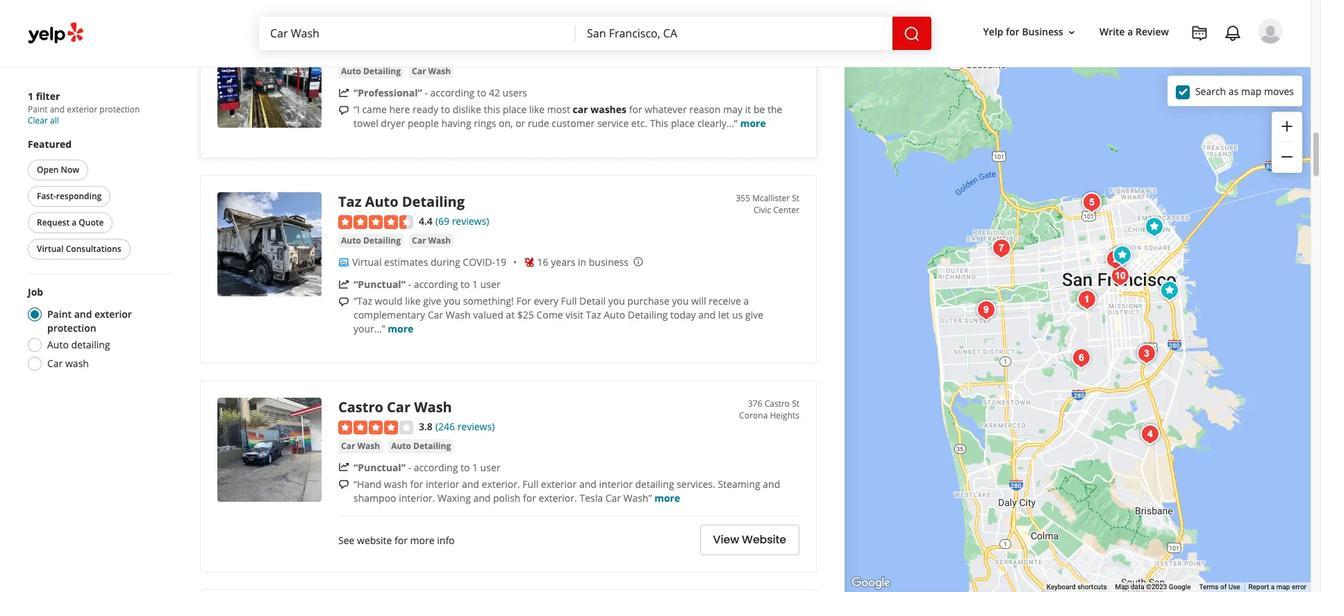Task type: vqa. For each thing, say whether or not it's contained in the screenshot.
3rd 16 Trending V2 'icon' from the top
yes



Task type: locate. For each thing, give the bounding box(es) containing it.
qweex: on-demand mobile car wash image
[[1068, 345, 1096, 373]]

for inside for whatever reason may it be the towel dryer people having rings on, or rude customer service etc. this place clearly…"
[[629, 103, 643, 116]]

auto inside "taz would like give you something! for every full detail you purchase you will receive a complementary car wash valued at $25 come visit taz auto detailing today and let us give your…"
[[604, 309, 626, 322]]

castro car wash image
[[1073, 286, 1101, 314], [218, 398, 322, 502]]

car wash
[[47, 357, 89, 370]]

auto detailing link down the (246
[[389, 440, 454, 454]]

2 vertical spatial 1
[[473, 461, 478, 474]]

auto detailing button up "professional"
[[338, 65, 404, 79]]

0 vertical spatial 3.8 star rating image
[[338, 46, 414, 60]]

shampoo
[[354, 492, 397, 505]]

0 vertical spatial 16 trending v2 image
[[338, 88, 350, 99]]

16 trending v2 image down 16 laptop v2 icon
[[338, 279, 350, 290]]

more link for detailing
[[388, 322, 414, 336]]

st inside 376 castro st corona heights
[[792, 398, 800, 410]]

virtual
[[37, 243, 64, 255], [352, 256, 382, 269]]

place down whatever
[[671, 117, 695, 130]]

1 horizontal spatial you
[[609, 295, 625, 308]]

protection right all
[[100, 104, 140, 115]]

heights
[[770, 410, 800, 422]]

3.8 left (877
[[419, 46, 433, 59]]

2 vertical spatial according
[[414, 461, 458, 474]]

projects image
[[1192, 25, 1209, 42]]

waxing
[[438, 492, 471, 505]]

2 vertical spatial more link
[[655, 492, 681, 505]]

and down filter
[[50, 104, 65, 115]]

more down it
[[741, 117, 766, 130]]

1 user from the top
[[481, 278, 501, 291]]

None search field
[[259, 17, 935, 50]]

16 speech v2 image for "taz would like give you something! for every full detail you purchase you will receive a complementary car wash valued at $25 come visit taz auto detailing today and let us give your…"
[[338, 297, 350, 308]]

full
[[561, 295, 577, 308], [523, 478, 539, 491]]

1 vertical spatial full
[[523, 478, 539, 491]]

exterior. left tesla
[[539, 492, 577, 505]]

3.8 link for (246 reviews)
[[419, 419, 433, 434]]

2 castro from the left
[[765, 398, 790, 410]]

review
[[1136, 25, 1170, 39]]

like
[[530, 103, 545, 116], [405, 295, 421, 308]]

1 vertical spatial like
[[405, 295, 421, 308]]

for
[[1007, 25, 1020, 39], [629, 103, 643, 116], [410, 478, 423, 491], [523, 492, 537, 505], [395, 534, 408, 547]]

0 vertical spatial wash
[[65, 357, 89, 370]]

0 vertical spatial detailing
[[71, 338, 110, 352]]

more down "complementary"
[[388, 322, 414, 336]]

car wash link for 3.8
[[409, 65, 454, 79]]

2 3.8 from the top
[[419, 420, 433, 434]]

interior up waxing
[[426, 478, 460, 491]]

all
[[50, 115, 59, 126]]

wash for car
[[65, 357, 89, 370]]

0 vertical spatial 1
[[28, 90, 33, 103]]

Near text field
[[587, 26, 882, 41]]

auto detailing
[[341, 65, 401, 77], [341, 235, 401, 247], [391, 440, 451, 452]]

dislike
[[453, 103, 482, 116]]

protection
[[100, 104, 140, 115], [47, 322, 96, 335]]

and down will
[[699, 309, 716, 322]]

and up 'auto detailing'
[[74, 308, 92, 321]]

car wash for 3.8
[[412, 65, 451, 77]]

- up ready
[[425, 86, 428, 100]]

1 vertical spatial reviews)
[[452, 215, 490, 228]]

protection up 'auto detailing'
[[47, 322, 96, 335]]

virtual right 16 laptop v2 icon
[[352, 256, 382, 269]]

auto detailing button down the (246
[[389, 440, 454, 454]]

0 vertical spatial car wash link
[[409, 65, 454, 79]]

car
[[412, 65, 426, 77], [412, 235, 426, 247], [428, 309, 443, 322], [47, 357, 63, 370], [387, 398, 411, 417], [341, 440, 355, 452], [606, 492, 621, 505]]

0 vertical spatial st
[[792, 193, 800, 204]]

notifications image
[[1225, 25, 1242, 42]]

data
[[1131, 584, 1145, 592]]

here
[[389, 103, 410, 116]]

1 horizontal spatial protection
[[100, 104, 140, 115]]

3.8 for (877 reviews)
[[419, 46, 433, 59]]

more link down it
[[741, 117, 766, 130]]

virtual for virtual consultations
[[37, 243, 64, 255]]

1 horizontal spatial like
[[530, 103, 545, 116]]

16 laptop v2 image
[[338, 257, 350, 268]]

3.8 link left the (246
[[419, 419, 433, 434]]

people
[[408, 117, 439, 130]]

0 vertical spatial reviews)
[[458, 46, 495, 59]]

virtual consultations button
[[28, 239, 130, 260]]

3.8 star rating image
[[338, 46, 414, 60], [338, 421, 414, 435]]

detailing down paint and exterior protection
[[71, 338, 110, 352]]

0 horizontal spatial interior
[[426, 478, 460, 491]]

a
[[1128, 25, 1134, 39], [72, 217, 77, 229], [744, 295, 749, 308], [1272, 584, 1275, 592]]

1 vertical spatial "punctual"
[[354, 461, 406, 474]]

1 st from the top
[[792, 193, 800, 204]]

map left error
[[1277, 584, 1291, 592]]

car wash up "professional" - according to 42 users
[[412, 65, 451, 77]]

ethan's car wash & detailing image
[[988, 235, 1016, 263]]

castro up 16 trending v2 image
[[338, 398, 384, 417]]

auto detailing button down 4.4 star rating image
[[338, 234, 404, 248]]

car wash button
[[409, 65, 454, 79], [409, 234, 454, 248], [338, 440, 383, 454]]

car wash link up 16 trending v2 image
[[338, 440, 383, 454]]

taz auto detailing image
[[1109, 242, 1137, 270]]

0 vertical spatial car wash
[[412, 65, 451, 77]]

auto down detail
[[604, 309, 626, 322]]

2 horizontal spatial you
[[672, 295, 689, 308]]

like up rude
[[530, 103, 545, 116]]

1 horizontal spatial taz
[[586, 309, 602, 322]]

mcallister
[[753, 193, 790, 204]]

auto detailing button for "taz would like give you something! for every full detail you purchase you will receive a complementary car wash valued at $25 come visit taz auto detailing today and let us give your…"
[[338, 234, 404, 248]]

interior
[[426, 478, 460, 491], [599, 478, 633, 491]]

place
[[503, 103, 527, 116], [671, 117, 695, 130]]

auto detailing down 4.4 star rating image
[[341, 235, 401, 247]]

google
[[1170, 584, 1192, 592]]

1 filter paint and exterior protection clear all
[[28, 90, 140, 126]]

"taz
[[354, 295, 373, 308]]

to
[[477, 86, 487, 100], [441, 103, 450, 116], [461, 278, 470, 291], [461, 461, 470, 474]]

0 vertical spatial taz
[[338, 193, 362, 211]]

a inside "taz would like give you something! for every full detail you purchase you will receive a complementary car wash valued at $25 come visit taz auto detailing today and let us give your…"
[[744, 295, 749, 308]]

"taz would like give you something! for every full detail you purchase you will receive a complementary car wash valued at $25 come visit taz auto detailing today and let us give your…"
[[354, 295, 764, 336]]

zoom out image
[[1280, 149, 1296, 166]]

3.8 star rating image down castro car wash
[[338, 421, 414, 435]]

st for detailing
[[792, 193, 800, 204]]

1 vertical spatial exterior
[[95, 308, 132, 321]]

"punctual" up "hand at the left bottom
[[354, 461, 406, 474]]

auto
[[341, 65, 361, 77], [365, 193, 399, 211], [341, 235, 361, 247], [604, 309, 626, 322], [47, 338, 69, 352], [391, 440, 411, 452]]

car wash for 4.4
[[412, 235, 451, 247]]

(69 reviews) link
[[436, 214, 490, 229]]

1 horizontal spatial none field
[[587, 26, 882, 41]]

1 vertical spatial wash
[[384, 478, 408, 491]]

wash up shampoo
[[384, 478, 408, 491]]

group
[[1273, 112, 1303, 173]]

reviews) right (877
[[458, 46, 495, 59]]

0 horizontal spatial give
[[423, 295, 442, 308]]

16 speech v2 image left "i
[[338, 105, 350, 116]]

civic
[[754, 204, 772, 216]]

1 vertical spatial detailing
[[636, 478, 675, 491]]

ready
[[413, 103, 439, 116]]

business
[[589, 256, 629, 269]]

1 horizontal spatial detailing
[[636, 478, 675, 491]]

0 horizontal spatial more link
[[388, 322, 414, 336]]

-
[[425, 86, 428, 100], [408, 278, 411, 291], [408, 461, 411, 474]]

detailing for bottom auto detailing link
[[414, 440, 451, 452]]

1 vertical spatial st
[[792, 398, 800, 410]]

1 3.8 from the top
[[419, 46, 433, 59]]

error
[[1293, 584, 1307, 592]]

a inside button
[[72, 217, 77, 229]]

map right as
[[1242, 84, 1262, 98]]

unfilthify image
[[973, 297, 1000, 325]]

1 up something!
[[473, 278, 478, 291]]

16 trending v2 image
[[338, 88, 350, 99], [338, 279, 350, 290]]

detailing up wash"
[[636, 478, 675, 491]]

1 none field from the left
[[270, 26, 565, 41]]

1 down (246 reviews)
[[473, 461, 478, 474]]

exterior. up polish in the left of the page
[[482, 478, 520, 491]]

years
[[551, 256, 576, 269]]

keyboard shortcuts
[[1047, 584, 1108, 592]]

give right us
[[746, 309, 764, 322]]

3.8 left the (246
[[419, 420, 433, 434]]

wash down 'auto detailing'
[[65, 357, 89, 370]]

0 horizontal spatial you
[[444, 295, 461, 308]]

more link down "complementary"
[[388, 322, 414, 336]]

car wash up 16 trending v2 image
[[341, 440, 380, 452]]

and
[[50, 104, 65, 115], [74, 308, 92, 321], [699, 309, 716, 322], [462, 478, 480, 491], [580, 478, 597, 491], [763, 478, 781, 491], [474, 492, 491, 505]]

more right wash"
[[655, 492, 681, 505]]

0 horizontal spatial map
[[1242, 84, 1262, 98]]

map
[[1116, 584, 1130, 592]]

16 speech v2 image left "taz
[[338, 297, 350, 308]]

0 vertical spatial 16 speech v2 image
[[338, 105, 350, 116]]

you right detail
[[609, 295, 625, 308]]

something!
[[463, 295, 514, 308]]

fast-
[[37, 190, 56, 202]]

according for (246
[[414, 461, 458, 474]]

2 vertical spatial -
[[408, 461, 411, 474]]

or
[[516, 117, 526, 130]]

zoom in image
[[1280, 118, 1296, 135]]

user
[[481, 278, 501, 291], [481, 461, 501, 474]]

1 vertical spatial user
[[481, 461, 501, 474]]

1 horizontal spatial virtual
[[352, 256, 382, 269]]

1 horizontal spatial place
[[671, 117, 695, 130]]

a right report
[[1272, 584, 1275, 592]]

wash inside "hand wash for interior and exterior. full exterior and interior detailing services. steaming and shampoo interior. waxing and polish for exterior. tesla car wash"
[[384, 478, 408, 491]]

would
[[375, 295, 403, 308]]

receive
[[709, 295, 741, 308]]

1 vertical spatial car wash button
[[409, 234, 454, 248]]

1 vertical spatial auto detailing link
[[338, 234, 404, 248]]

you
[[444, 295, 461, 308], [609, 295, 625, 308], [672, 295, 689, 308]]

3.8 star rating image up "professional"
[[338, 46, 414, 60]]

$25
[[518, 309, 534, 322]]

0 horizontal spatial taz
[[338, 193, 362, 211]]

0 horizontal spatial exterior.
[[482, 478, 520, 491]]

virtual for virtual estimates during covid-19
[[352, 256, 382, 269]]

0 vertical spatial according
[[431, 86, 475, 100]]

2 vertical spatial auto detailing
[[391, 440, 451, 452]]

wash inside "taz would like give you something! for every full detail you purchase you will receive a complementary car wash valued at $25 come visit taz auto detailing today and let us give your…"
[[446, 309, 471, 322]]

1 "punctual" - according to 1 user from the top
[[354, 278, 501, 291]]

your…"
[[354, 322, 386, 336]]

"punctual"
[[354, 278, 406, 291], [354, 461, 406, 474]]

every
[[534, 295, 559, 308]]

0 vertical spatial paint
[[28, 104, 48, 115]]

shine-n-seal express car wash image
[[1133, 341, 1161, 368], [1133, 341, 1161, 368]]

search image
[[904, 25, 921, 42]]

1 16 trending v2 image from the top
[[338, 88, 350, 99]]

the
[[768, 103, 783, 116]]

more link for wash
[[655, 492, 681, 505]]

auto detailing link down 4.4 star rating image
[[338, 234, 404, 248]]

and inside "taz would like give you something! for every full detail you purchase you will receive a complementary car wash valued at $25 come visit taz auto detailing today and let us give your…"
[[699, 309, 716, 322]]

1 horizontal spatial castro car wash image
[[1073, 286, 1101, 314]]

0 horizontal spatial castro
[[338, 398, 384, 417]]

1 vertical spatial car wash link
[[409, 234, 454, 248]]

1 vertical spatial 3.8 star rating image
[[338, 421, 414, 435]]

2 vertical spatial car wash button
[[338, 440, 383, 454]]

1 horizontal spatial more link
[[655, 492, 681, 505]]

Find text field
[[270, 26, 565, 41]]

1 vertical spatial car wash
[[412, 235, 451, 247]]

car wash button down 4.4 at the top left
[[409, 234, 454, 248]]

to for 16 trending v2 icon associated with "punctual"
[[461, 278, 470, 291]]

virtual consultations
[[37, 243, 121, 255]]

car wash button up "professional" - according to 42 users
[[409, 65, 454, 79]]

wash left valued
[[446, 309, 471, 322]]

exterior inside "hand wash for interior and exterior. full exterior and interior detailing services. steaming and shampoo interior. waxing and polish for exterior. tesla car wash"
[[541, 478, 577, 491]]

16 trending v2 image left "professional"
[[338, 88, 350, 99]]

paint inside paint and exterior protection
[[47, 308, 72, 321]]

0 vertical spatial "punctual"
[[354, 278, 406, 291]]

according up waxing
[[414, 461, 458, 474]]

2 16 speech v2 image from the top
[[338, 297, 350, 308]]

st inside 355 mcallister st civic center
[[792, 193, 800, 204]]

ride on drive image
[[1106, 243, 1134, 271]]

2 3.8 link from the top
[[419, 419, 433, 434]]

2 st from the top
[[792, 398, 800, 410]]

to down "professional" - according to 42 users
[[441, 103, 450, 116]]

0 vertical spatial full
[[561, 295, 577, 308]]

auto down castro car wash link on the left bottom
[[391, 440, 411, 452]]

4.4 link
[[419, 214, 433, 229]]

0 horizontal spatial wash
[[65, 357, 89, 370]]

"punctual" - according to 1 user up 'interior.'
[[354, 461, 501, 474]]

car wash button up 16 trending v2 image
[[338, 440, 383, 454]]

1 vertical spatial map
[[1277, 584, 1291, 592]]

wash"
[[624, 492, 652, 505]]

website
[[742, 532, 787, 548]]

exterior inside paint and exterior protection
[[95, 308, 132, 321]]

0 vertical spatial 3.8
[[419, 46, 433, 59]]

interior up wash"
[[599, 478, 633, 491]]

bio car care image
[[1102, 246, 1130, 274]]

etc.
[[632, 117, 648, 130]]

1 vertical spatial "punctual" - according to 1 user
[[354, 461, 501, 474]]

exterior inside 1 filter paint and exterior protection clear all
[[67, 104, 97, 115]]

interior.
[[399, 492, 435, 505]]

more link right wash"
[[655, 492, 681, 505]]

view
[[713, 532, 740, 548]]

2 3.8 star rating image from the top
[[338, 421, 414, 435]]

auto detailing
[[47, 338, 110, 352]]

car wash down 4.4 at the top left
[[412, 235, 451, 247]]

write a review
[[1100, 25, 1170, 39]]

0 vertical spatial auto detailing link
[[338, 65, 404, 79]]

16 speech v2 image
[[338, 105, 350, 116], [338, 297, 350, 308]]

2 16 trending v2 image from the top
[[338, 279, 350, 290]]

2 "punctual" from the top
[[354, 461, 406, 474]]

paint inside 1 filter paint and exterior protection clear all
[[28, 104, 48, 115]]

car wash link up "professional" - according to 42 users
[[409, 65, 454, 79]]

16 speech v2 image for "i came here ready to dislike this place like most
[[338, 105, 350, 116]]

ride on drive image
[[1106, 243, 1134, 271]]

option group
[[24, 286, 172, 375]]

1 horizontal spatial full
[[561, 295, 577, 308]]

2 user from the top
[[481, 461, 501, 474]]

0 vertical spatial 3.8 link
[[419, 44, 433, 59]]

full inside "taz would like give you something! for every full detail you purchase you will receive a complementary car wash valued at $25 come visit taz auto detailing today and let us give your…"
[[561, 295, 577, 308]]

0 horizontal spatial none field
[[270, 26, 565, 41]]

1 vertical spatial paint
[[47, 308, 72, 321]]

1 16 speech v2 image from the top
[[338, 105, 350, 116]]

"punctual" - according to 1 user down the virtual estimates during covid-19
[[354, 278, 501, 291]]

376
[[749, 398, 763, 410]]

0 horizontal spatial virtual
[[37, 243, 64, 255]]

google image
[[849, 575, 894, 593]]

a right write
[[1128, 25, 1134, 39]]

paint down filter
[[28, 104, 48, 115]]

having
[[442, 117, 472, 130]]

0 horizontal spatial protection
[[47, 322, 96, 335]]

2 vertical spatial reviews)
[[458, 420, 495, 434]]

0 vertical spatial protection
[[100, 104, 140, 115]]

1 vertical spatial auto detailing
[[341, 235, 401, 247]]

and up waxing
[[462, 478, 480, 491]]

a for request
[[72, 217, 77, 229]]

3.8 link left (877
[[419, 44, 433, 59]]

taz up 4.4 star rating image
[[338, 193, 362, 211]]

wash
[[428, 65, 451, 77], [428, 235, 451, 247], [446, 309, 471, 322], [414, 398, 452, 417], [358, 440, 380, 452]]

"punctual" up would
[[354, 278, 406, 291]]

0 vertical spatial castro car wash image
[[1073, 286, 1101, 314]]

1 vertical spatial 3.8
[[419, 420, 433, 434]]

1 castro from the left
[[338, 398, 384, 417]]

1 left filter
[[28, 90, 33, 103]]

auto up car wash
[[47, 338, 69, 352]]

3.8 star rating image for "professional" - according to 42 users
[[338, 46, 414, 60]]

users
[[503, 86, 528, 100]]

user up something!
[[481, 278, 501, 291]]

0 horizontal spatial like
[[405, 295, 421, 308]]

2 vertical spatial exterior
[[541, 478, 577, 491]]

mr ecowash image
[[1137, 421, 1164, 449]]

0 vertical spatial give
[[423, 295, 442, 308]]

"punctual" for corona heights
[[354, 461, 406, 474]]

we wash image
[[1078, 189, 1106, 217]]

to for 16 trending v2 icon corresponding to "professional"
[[477, 86, 487, 100]]

according
[[431, 86, 475, 100], [414, 278, 458, 291], [414, 461, 458, 474]]

1 horizontal spatial interior
[[599, 478, 633, 491]]

None field
[[270, 26, 565, 41], [587, 26, 882, 41]]

virtual inside virtual consultations button
[[37, 243, 64, 255]]

reviews) right (69
[[452, 215, 490, 228]]

give
[[423, 295, 442, 308], [746, 309, 764, 322]]

website
[[357, 534, 392, 547]]

keyboard
[[1047, 584, 1076, 592]]

- up 'interior.'
[[408, 461, 411, 474]]

map for moves
[[1242, 84, 1262, 98]]

user up polish in the left of the page
[[481, 461, 501, 474]]

0 vertical spatial exterior
[[67, 104, 97, 115]]

for right polish in the left of the page
[[523, 492, 537, 505]]

paint up 'auto detailing'
[[47, 308, 72, 321]]

4.4
[[419, 215, 433, 228]]

1 vertical spatial protection
[[47, 322, 96, 335]]

taz down detail
[[586, 309, 602, 322]]

0 vertical spatial car wash button
[[409, 65, 454, 79]]

reviews) right the (246
[[458, 420, 495, 434]]

0 vertical spatial auto detailing button
[[338, 65, 404, 79]]

request a quote
[[37, 217, 104, 229]]

"punctual" - according to 1 user for 16 years in business
[[354, 278, 501, 291]]

2 none field from the left
[[587, 26, 882, 41]]

of
[[1221, 584, 1228, 592]]

0 vertical spatial place
[[503, 103, 527, 116]]

place up or
[[503, 103, 527, 116]]

more
[[741, 117, 766, 130], [388, 322, 414, 336], [655, 492, 681, 505], [410, 534, 435, 547]]

washes
[[591, 103, 627, 116]]

complementary
[[354, 309, 425, 322]]

16 trending v2 image for "punctual"
[[338, 279, 350, 290]]

info icon image
[[633, 256, 644, 268], [633, 256, 644, 268]]

detailing up "professional"
[[363, 65, 401, 77]]

to down covid-
[[461, 278, 470, 291]]

1 vertical spatial -
[[408, 278, 411, 291]]

st for wash
[[792, 398, 800, 410]]

3.8
[[419, 46, 433, 59], [419, 420, 433, 434]]

according down the virtual estimates during covid-19
[[414, 278, 458, 291]]

2 "punctual" - according to 1 user from the top
[[354, 461, 501, 474]]

"punctual" for 16 years in business
[[354, 278, 406, 291]]

like right would
[[405, 295, 421, 308]]

auto detailing link for "i came here ready to dislike this place like most
[[338, 65, 404, 79]]

detailing down the (246
[[414, 440, 451, 452]]

option group containing job
[[24, 286, 172, 375]]

1 3.8 star rating image from the top
[[338, 46, 414, 60]]

view website link
[[700, 525, 800, 556]]

it
[[746, 103, 751, 116]]

0 horizontal spatial castro car wash image
[[218, 398, 322, 502]]

car inside "taz would like give you something! for every full detail you purchase you will receive a complementary car wash valued at $25 come visit taz auto detailing today and let us give your…"
[[428, 309, 443, 322]]

you up today at the right bottom of page
[[672, 295, 689, 308]]

0 vertical spatial map
[[1242, 84, 1262, 98]]

1 vertical spatial taz
[[586, 309, 602, 322]]

1 vertical spatial more link
[[388, 322, 414, 336]]

1 "punctual" from the top
[[354, 278, 406, 291]]

virtual down request
[[37, 243, 64, 255]]

1 horizontal spatial give
[[746, 309, 764, 322]]

16 years in business v2 image
[[524, 257, 535, 268]]

1 horizontal spatial map
[[1277, 584, 1291, 592]]

0 horizontal spatial place
[[503, 103, 527, 116]]

1 vertical spatial place
[[671, 117, 695, 130]]

write a review link
[[1095, 20, 1175, 45]]

1 3.8 link from the top
[[419, 44, 433, 59]]

this
[[484, 103, 501, 116]]

1 vertical spatial 1
[[473, 278, 478, 291]]

0 vertical spatial -
[[425, 86, 428, 100]]



Task type: describe. For each thing, give the bounding box(es) containing it.
protection inside 1 filter paint and exterior protection clear all
[[100, 104, 140, 115]]

map data ©2023 google
[[1116, 584, 1192, 592]]

purchase
[[628, 295, 670, 308]]

request
[[37, 217, 70, 229]]

(246 reviews)
[[436, 420, 495, 434]]

1 vertical spatial according
[[414, 278, 458, 291]]

(877 reviews)
[[436, 46, 495, 59]]

map for error
[[1277, 584, 1291, 592]]

moves
[[1265, 84, 1295, 98]]

open
[[37, 164, 59, 176]]

like inside "taz would like give you something! for every full detail you purchase you will receive a complementary car wash valued at $25 come visit taz auto detailing today and let us give your…"
[[405, 295, 421, 308]]

1 for corona heights
[[473, 461, 478, 474]]

nolan p. image
[[1259, 19, 1284, 44]]

yelp for business
[[984, 25, 1064, 39]]

corona
[[740, 410, 768, 422]]

2 vertical spatial car wash
[[341, 440, 380, 452]]

(69
[[436, 215, 450, 228]]

open now
[[37, 164, 79, 176]]

car wash button for 3.8
[[409, 65, 454, 79]]

virtual estimates during covid-19
[[352, 256, 507, 269]]

map region
[[739, 0, 1322, 593]]

featured
[[28, 138, 72, 151]]

detailing inside "taz would like give you something! for every full detail you purchase you will receive a complementary car wash valued at $25 come visit taz auto detailing today and let us give your…"
[[628, 309, 668, 322]]

user for 16 years in business
[[481, 278, 501, 291]]

castro inside 376 castro st corona heights
[[765, 398, 790, 410]]

featured group
[[25, 138, 172, 263]]

wash for "hand
[[384, 478, 408, 491]]

terms of use
[[1200, 584, 1241, 592]]

and up tesla
[[580, 478, 597, 491]]

car wash button for 4.4
[[409, 234, 454, 248]]

during
[[431, 256, 461, 269]]

1 interior from the left
[[426, 478, 460, 491]]

see
[[338, 534, 355, 547]]

1 for 16 years in business
[[473, 278, 478, 291]]

report a map error link
[[1249, 584, 1307, 592]]

(877
[[436, 46, 455, 59]]

keyboard shortcuts button
[[1047, 583, 1108, 593]]

(246
[[436, 420, 455, 434]]

wash down (877
[[428, 65, 451, 77]]

us
[[733, 309, 743, 322]]

- for (246
[[408, 461, 411, 474]]

- for (877
[[425, 86, 428, 100]]

steaming
[[718, 478, 761, 491]]

clear all link
[[28, 115, 59, 126]]

info
[[437, 534, 455, 547]]

0 vertical spatial exterior.
[[482, 478, 520, 491]]

and inside paint and exterior protection
[[74, 308, 92, 321]]

16 trending v2 image
[[338, 462, 350, 474]]

auto detailing for "taz would like give you something! for every full detail you purchase you will receive a complementary car wash valued at $25 come visit taz auto detailing today and let us give your…"
[[341, 235, 401, 247]]

taz auto detailing link
[[338, 193, 465, 211]]

auto up 16 laptop v2 icon
[[341, 235, 361, 247]]

castro car wash link
[[338, 398, 452, 417]]

a for write
[[1128, 25, 1134, 39]]

car inside "hand wash for interior and exterior. full exterior and interior detailing services. steaming and shampoo interior. waxing and polish for exterior. tesla car wash"
[[606, 492, 621, 505]]

1 you from the left
[[444, 295, 461, 308]]

open now button
[[28, 160, 88, 181]]

consultations
[[66, 243, 121, 255]]

and left polish in the left of the page
[[474, 492, 491, 505]]

auto detailing link for "taz would like give you something! for every full detail you purchase you will receive a complementary car wash valued at $25 come visit taz auto detailing today and let us give your…"
[[338, 234, 404, 248]]

auto detailing button for "i came here ready to dislike this place like most
[[338, 65, 404, 79]]

2 vertical spatial auto detailing button
[[389, 440, 454, 454]]

see website for more info
[[338, 534, 455, 547]]

detailing inside "hand wash for interior and exterior. full exterior and interior detailing services. steaming and shampoo interior. waxing and polish for exterior. tesla car wash"
[[636, 478, 675, 491]]

report a map error
[[1249, 584, 1307, 592]]

wash up the (246
[[414, 398, 452, 417]]

auto detailing for "i came here ready to dislike this place like most
[[341, 65, 401, 77]]

16 chevron down v2 image
[[1067, 27, 1078, 38]]

car inside option group
[[47, 357, 63, 370]]

reason
[[690, 103, 721, 116]]

taz auto detailing
[[338, 193, 465, 211]]

whatever
[[645, 103, 687, 116]]

view website
[[713, 532, 787, 548]]

let
[[719, 309, 730, 322]]

for inside button
[[1007, 25, 1020, 39]]

2 vertical spatial auto detailing link
[[389, 440, 454, 454]]

full inside "hand wash for interior and exterior. full exterior and interior detailing services. steaming and shampoo interior. waxing and polish for exterior. tesla car wash"
[[523, 478, 539, 491]]

rude
[[528, 117, 550, 130]]

fast-responding button
[[28, 186, 111, 207]]

for right website
[[395, 534, 408, 547]]

3.8 link for (877 reviews)
[[419, 44, 433, 59]]

for up 'interior.'
[[410, 478, 423, 491]]

and right steaming on the right bottom
[[763, 478, 781, 491]]

2 you from the left
[[609, 295, 625, 308]]

0 vertical spatial like
[[530, 103, 545, 116]]

report
[[1249, 584, 1270, 592]]

16 years in business
[[538, 256, 629, 269]]

16
[[538, 256, 549, 269]]

detailing for "taz would like give you something! for every full detail you purchase you will receive a complementary car wash valued at $25 come visit taz auto detailing today and let us give your…"'s auto detailing link
[[363, 235, 401, 247]]

1 vertical spatial castro car wash image
[[218, 398, 322, 502]]

user actions element
[[973, 17, 1303, 103]]

customer
[[552, 117, 595, 130]]

and inside 1 filter paint and exterior protection clear all
[[50, 104, 65, 115]]

rings
[[474, 117, 497, 130]]

1 vertical spatial give
[[746, 309, 764, 322]]

covid-
[[463, 256, 496, 269]]

exotic shine image
[[1141, 213, 1169, 241]]

"punctual" - according to 1 user for corona heights
[[354, 461, 501, 474]]

reviews) for castro car wash
[[458, 420, 495, 434]]

quote
[[79, 217, 104, 229]]

filter
[[36, 90, 60, 103]]

this
[[650, 117, 669, 130]]

fast-responding
[[37, 190, 102, 202]]

castro car wash image
[[1073, 286, 1101, 314]]

376 castro st corona heights
[[740, 398, 800, 422]]

16 trending v2 image for "professional"
[[338, 88, 350, 99]]

protection inside paint and exterior protection
[[47, 322, 96, 335]]

355
[[736, 193, 751, 204]]

according for (877
[[431, 86, 475, 100]]

16 speech v2 image
[[338, 480, 350, 491]]

services.
[[677, 478, 716, 491]]

search
[[1196, 84, 1227, 98]]

0 horizontal spatial detailing
[[71, 338, 110, 352]]

come
[[537, 309, 563, 322]]

auto up "i
[[341, 65, 361, 77]]

0 vertical spatial more link
[[741, 117, 766, 130]]

3.8 for (246 reviews)
[[419, 420, 433, 434]]

none field find
[[270, 26, 565, 41]]

3 you from the left
[[672, 295, 689, 308]]

may
[[724, 103, 743, 116]]

car wash link for 4.4
[[409, 234, 454, 248]]

detailing for "i came here ready to dislike this place like most's auto detailing link
[[363, 65, 401, 77]]

terms
[[1200, 584, 1219, 592]]

wow auto detailer image
[[1156, 277, 1184, 305]]

yelp for business button
[[978, 20, 1083, 45]]

we wash image
[[1078, 189, 1106, 217]]

now
[[61, 164, 79, 176]]

center
[[774, 204, 800, 216]]

more left info
[[410, 534, 435, 547]]

a for report
[[1272, 584, 1275, 592]]

19
[[496, 256, 507, 269]]

2 vertical spatial car wash link
[[338, 440, 383, 454]]

wash down (69
[[428, 235, 451, 247]]

3.8 star rating image for "punctual" - according to 1 user
[[338, 421, 414, 435]]

detailing up 4.4 link
[[402, 193, 465, 211]]

at
[[506, 309, 515, 322]]

auto up 4.4 star rating image
[[365, 193, 399, 211]]

came
[[362, 103, 387, 116]]

taz inside "taz would like give you something! for every full detail you purchase you will receive a complementary car wash valued at $25 come visit taz auto detailing today and let us give your…"
[[586, 309, 602, 322]]

jack's car wash image
[[218, 23, 322, 128]]

reviews) for taz auto detailing
[[452, 215, 490, 228]]

most
[[548, 103, 571, 116]]

paint and exterior protection
[[47, 308, 132, 335]]

355 mcallister st civic center
[[736, 193, 800, 216]]

for
[[517, 295, 532, 308]]

unfilthify image
[[973, 297, 1000, 325]]

to for 16 trending v2 image
[[461, 461, 470, 474]]

place inside for whatever reason may it be the towel dryer people having rings on, or rude customer service etc. this place clearly…"
[[671, 117, 695, 130]]

wash up "hand at the left bottom
[[358, 440, 380, 452]]

in
[[578, 256, 587, 269]]

2 interior from the left
[[599, 478, 633, 491]]

"hand wash for interior and exterior. full exterior and interior detailing services. steaming and shampoo interior. waxing and polish for exterior. tesla car wash"
[[354, 478, 781, 505]]

1 horizontal spatial exterior.
[[539, 492, 577, 505]]

request a quote button
[[28, 213, 113, 234]]

write
[[1100, 25, 1126, 39]]

will
[[692, 295, 707, 308]]

on,
[[499, 117, 513, 130]]

mr ecowash image
[[1137, 421, 1164, 449]]

none field near
[[587, 26, 882, 41]]

4.4 star rating image
[[338, 215, 414, 229]]

taz auto detailing image
[[218, 193, 322, 297]]

valued
[[474, 309, 504, 322]]

for whatever reason may it be the towel dryer people having rings on, or rude customer service etc. this place clearly…"
[[354, 103, 783, 130]]

tower car wash image
[[1107, 263, 1135, 291]]

search as map moves
[[1196, 84, 1295, 98]]

user for corona heights
[[481, 461, 501, 474]]

1 inside 1 filter paint and exterior protection clear all
[[28, 90, 33, 103]]

dryer
[[381, 117, 405, 130]]



